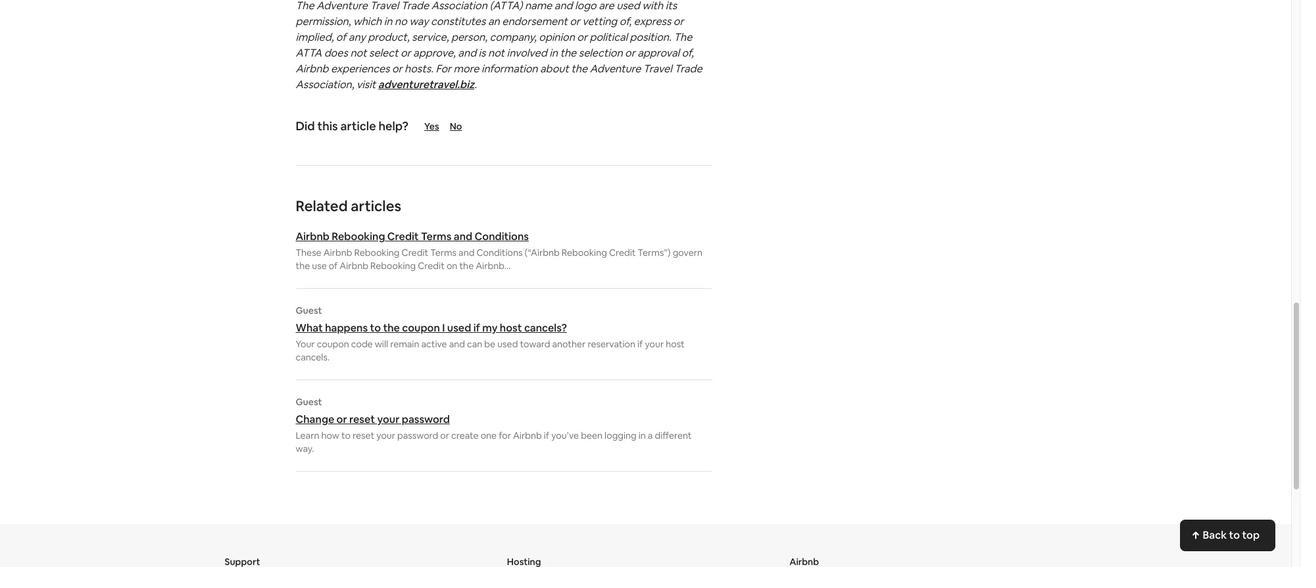 Task type: describe. For each thing, give the bounding box(es) containing it.
no
[[450, 120, 462, 132]]

change
[[296, 413, 334, 426]]

1 horizontal spatial trade
[[675, 62, 703, 76]]

your inside guest what happens to the coupon i used if my host cancels? your coupon code will remain active and can be used toward another reservation if your host cancels.
[[645, 338, 664, 350]]

0 vertical spatial conditions
[[475, 230, 529, 243]]

way.
[[296, 443, 314, 455]]

the down opinion at the left top of page
[[560, 46, 577, 60]]

any
[[349, 30, 366, 44]]

is
[[479, 46, 486, 60]]

did this article help?
[[296, 118, 409, 134]]

the right on
[[460, 260, 474, 272]]

or down logo
[[570, 14, 580, 28]]

or up the how in the bottom of the page
[[337, 413, 347, 426]]

implied,
[[296, 30, 334, 44]]

these
[[296, 247, 322, 259]]

back
[[1203, 528, 1227, 542]]

cancels?
[[524, 321, 567, 335]]

.
[[475, 78, 477, 91]]

way
[[409, 14, 429, 28]]

or down the vetting
[[577, 30, 588, 44]]

endorsement
[[502, 14, 568, 28]]

for
[[499, 430, 511, 442]]

2 vertical spatial your
[[377, 430, 395, 442]]

article
[[341, 118, 376, 134]]

1 vertical spatial travel
[[643, 62, 672, 76]]

related
[[296, 197, 348, 215]]

rebooking left on
[[371, 260, 416, 272]]

0 vertical spatial if
[[474, 321, 480, 335]]

1 vertical spatial your
[[377, 413, 400, 426]]

airbnb rebooking credit terms and conditions link
[[296, 230, 712, 243]]

(atta)
[[490, 0, 523, 13]]

adventuretravel.biz link
[[378, 78, 475, 91]]

govern
[[673, 247, 703, 259]]

related articles
[[296, 197, 401, 215]]

approve,
[[413, 46, 456, 60]]

and left logo
[[555, 0, 573, 13]]

terms")
[[638, 247, 671, 259]]

use
[[312, 260, 327, 272]]

used inside the adventure travel trade association (atta) name and logo are used with its permission, which in no way constitutes an endorsement or vetting of, express or implied, of any product, service, person, company, opinion or political position. the atta does not select or approve, and is not involved in the selection or approval of, airbnb experiences or hosts. for more information about the adventure travel trade association, visit
[[617, 0, 640, 13]]

been
[[581, 430, 603, 442]]

one
[[481, 430, 497, 442]]

reservation
[[588, 338, 636, 350]]

no
[[395, 14, 407, 28]]

happens
[[325, 321, 368, 335]]

you've
[[552, 430, 579, 442]]

information
[[482, 62, 538, 76]]

create
[[451, 430, 479, 442]]

change or reset your password link
[[296, 413, 712, 426]]

or up the hosts.
[[401, 46, 411, 60]]

or left create
[[440, 430, 449, 442]]

another
[[552, 338, 586, 350]]

0 horizontal spatial in
[[384, 14, 393, 28]]

with
[[642, 0, 663, 13]]

more
[[454, 62, 479, 76]]

to inside guest change or reset your password learn how to reset your password or create one for airbnb if you've been logging in a different way.
[[341, 430, 351, 442]]

1 vertical spatial conditions
[[477, 247, 523, 259]]

back to top
[[1203, 528, 1260, 542]]

adventuretravel.biz
[[378, 78, 475, 91]]

did
[[296, 118, 315, 134]]

2 horizontal spatial if
[[638, 338, 643, 350]]

vetting
[[583, 14, 617, 28]]

guest change or reset your password learn how to reset your password or create one for airbnb if you've been logging in a different way.
[[296, 396, 692, 455]]

for
[[436, 62, 451, 76]]

code
[[351, 338, 373, 350]]

1 vertical spatial password
[[397, 430, 438, 442]]

active
[[421, 338, 447, 350]]

select
[[369, 46, 398, 60]]

the down these
[[296, 260, 310, 272]]

constitutes
[[431, 14, 486, 28]]

visit
[[357, 78, 376, 91]]

in inside guest change or reset your password learn how to reset your password or create one for airbnb if you've been logging in a different way.
[[639, 430, 646, 442]]

express
[[634, 14, 671, 28]]

remain
[[390, 338, 419, 350]]

rebooking right ("airbnb
[[562, 247, 607, 259]]

different
[[655, 430, 692, 442]]

what
[[296, 321, 323, 335]]

1 vertical spatial of,
[[682, 46, 694, 60]]

airbnb up use
[[324, 247, 352, 259]]

0 vertical spatial terms
[[421, 230, 452, 243]]

0 vertical spatial password
[[402, 413, 450, 426]]

an
[[488, 14, 500, 28]]

on
[[447, 260, 458, 272]]

company,
[[490, 30, 537, 44]]

guest for what
[[296, 305, 322, 317]]

i
[[442, 321, 445, 335]]

adventuretravel.biz .
[[378, 78, 477, 91]]

involved
[[507, 46, 547, 60]]

1 vertical spatial host
[[666, 338, 685, 350]]

about
[[540, 62, 569, 76]]

top
[[1243, 528, 1260, 542]]

learn
[[296, 430, 319, 442]]

or down its
[[674, 14, 684, 28]]

position.
[[630, 30, 672, 44]]

product,
[[368, 30, 410, 44]]

change or reset your password element
[[296, 396, 712, 455]]

the inside guest what happens to the coupon i used if my host cancels? your coupon code will remain active and can be used toward another reservation if your host cancels.
[[383, 321, 400, 335]]

or down 'position.'
[[625, 46, 635, 60]]



Task type: locate. For each thing, give the bounding box(es) containing it.
1 vertical spatial trade
[[675, 62, 703, 76]]

airbnb right use
[[340, 260, 369, 272]]

of left any
[[336, 30, 346, 44]]

articles
[[351, 197, 401, 215]]

to right the how in the bottom of the page
[[341, 430, 351, 442]]

in left no
[[384, 14, 393, 28]]

the right about
[[571, 62, 588, 76]]

and left is
[[458, 46, 476, 60]]

1 vertical spatial guest
[[296, 396, 322, 408]]

association
[[431, 0, 488, 13]]

airbnb inside guest change or reset your password learn how to reset your password or create one for airbnb if you've been logging in a different way.
[[513, 430, 542, 442]]

2 vertical spatial in
[[639, 430, 646, 442]]

if
[[474, 321, 480, 335], [638, 338, 643, 350], [544, 430, 550, 442]]

association,
[[296, 78, 354, 91]]

of, right approval
[[682, 46, 694, 60]]

1 horizontal spatial to
[[370, 321, 381, 335]]

rebooking down articles
[[354, 247, 400, 259]]

does
[[324, 46, 348, 60]]

0 horizontal spatial used
[[447, 321, 471, 335]]

not right is
[[488, 46, 505, 60]]

adventure up permission,
[[317, 0, 368, 13]]

of right use
[[329, 260, 338, 272]]

used right the i
[[447, 321, 471, 335]]

airbnb right for
[[513, 430, 542, 442]]

0 vertical spatial to
[[370, 321, 381, 335]]

0 vertical spatial the
[[296, 0, 314, 13]]

1 horizontal spatial travel
[[643, 62, 672, 76]]

1 horizontal spatial used
[[498, 338, 518, 350]]

logging
[[605, 430, 637, 442]]

1 vertical spatial used
[[447, 321, 471, 335]]

airbnb rebooking credit terms and conditions these airbnb rebooking credit terms and conditions ("airbnb rebooking credit terms") govern the use of airbnb rebooking credit on the airbnb…
[[296, 230, 703, 272]]

1 vertical spatial coupon
[[317, 338, 349, 350]]

if right reservation
[[638, 338, 643, 350]]

rebooking
[[332, 230, 385, 243], [354, 247, 400, 259], [562, 247, 607, 259], [371, 260, 416, 272]]

2 vertical spatial used
[[498, 338, 518, 350]]

travel
[[370, 0, 399, 13], [643, 62, 672, 76]]

used right are
[[617, 0, 640, 13]]

0 vertical spatial adventure
[[317, 0, 368, 13]]

credit
[[387, 230, 419, 243], [402, 247, 429, 259], [609, 247, 636, 259], [418, 260, 445, 272]]

2 horizontal spatial to
[[1230, 528, 1240, 542]]

used down what happens to the coupon i used if my host cancels? link
[[498, 338, 518, 350]]

logo
[[575, 0, 597, 13]]

if inside guest change or reset your password learn how to reset your password or create one for airbnb if you've been logging in a different way.
[[544, 430, 550, 442]]

0 horizontal spatial the
[[296, 0, 314, 13]]

trade up way
[[401, 0, 429, 13]]

2 horizontal spatial in
[[639, 430, 646, 442]]

of inside the adventure travel trade association (atta) name and logo are used with its permission, which in no way constitutes an endorsement or vetting of, express or implied, of any product, service, person, company, opinion or political position. the atta does not select or approve, and is not involved in the selection or approval of, airbnb experiences or hosts. for more information about the adventure travel trade association, visit
[[336, 30, 346, 44]]

hosts.
[[405, 62, 434, 76]]

guest up what
[[296, 305, 322, 317]]

adventure
[[317, 0, 368, 13], [590, 62, 641, 76]]

1 horizontal spatial the
[[674, 30, 692, 44]]

of inside airbnb rebooking credit terms and conditions these airbnb rebooking credit terms and conditions ("airbnb rebooking credit terms") govern the use of airbnb rebooking credit on the airbnb…
[[329, 260, 338, 272]]

and down airbnb rebooking credit terms and conditions link
[[459, 247, 475, 259]]

0 vertical spatial in
[[384, 14, 393, 28]]

or down the select
[[392, 62, 402, 76]]

1 vertical spatial the
[[674, 30, 692, 44]]

name
[[525, 0, 552, 13]]

guest for change
[[296, 396, 322, 408]]

opinion
[[539, 30, 575, 44]]

2 vertical spatial if
[[544, 430, 550, 442]]

0 horizontal spatial to
[[341, 430, 351, 442]]

1 vertical spatial adventure
[[590, 62, 641, 76]]

service,
[[412, 30, 449, 44]]

0 horizontal spatial coupon
[[317, 338, 349, 350]]

rebooking down "related articles"
[[332, 230, 385, 243]]

to
[[370, 321, 381, 335], [341, 430, 351, 442], [1230, 528, 1240, 542]]

1 horizontal spatial if
[[544, 430, 550, 442]]

host right my
[[500, 321, 522, 335]]

your
[[296, 338, 315, 350]]

of, up political
[[620, 14, 632, 28]]

coupon up active
[[402, 321, 440, 335]]

1 horizontal spatial not
[[488, 46, 505, 60]]

1 vertical spatial in
[[550, 46, 558, 60]]

1 horizontal spatial coupon
[[402, 321, 440, 335]]

help?
[[379, 118, 409, 134]]

0 vertical spatial coupon
[[402, 321, 440, 335]]

the adventure travel trade association (atta) name and logo are used with its permission, which in no way constitutes an endorsement or vetting of, express or implied, of any product, service, person, company, opinion or political position. the atta does not select or approve, and is not involved in the selection or approval of, airbnb experiences or hosts. for more information about the adventure travel trade association, visit
[[296, 0, 703, 91]]

0 vertical spatial guest
[[296, 305, 322, 317]]

cancels.
[[296, 351, 330, 363]]

0 horizontal spatial not
[[350, 46, 367, 60]]

1 not from the left
[[350, 46, 367, 60]]

host
[[500, 321, 522, 335], [666, 338, 685, 350]]

airbnb inside the adventure travel trade association (atta) name and logo are used with its permission, which in no way constitutes an endorsement or vetting of, express or implied, of any product, service, person, company, opinion or political position. the atta does not select or approve, and is not involved in the selection or approval of, airbnb experiences or hosts. for more information about the adventure travel trade association, visit
[[296, 62, 329, 76]]

will
[[375, 338, 388, 350]]

guest up change
[[296, 396, 322, 408]]

to up will
[[370, 321, 381, 335]]

the
[[296, 0, 314, 13], [674, 30, 692, 44]]

permission,
[[296, 14, 351, 28]]

if left you've
[[544, 430, 550, 442]]

the up approval
[[674, 30, 692, 44]]

the up will
[[383, 321, 400, 335]]

person,
[[451, 30, 488, 44]]

2 not from the left
[[488, 46, 505, 60]]

trade down approval
[[675, 62, 703, 76]]

1 horizontal spatial adventure
[[590, 62, 641, 76]]

travel up no
[[370, 0, 399, 13]]

2 vertical spatial to
[[1230, 528, 1240, 542]]

airbnb…
[[476, 260, 511, 272]]

0 vertical spatial used
[[617, 0, 640, 13]]

what happens to the coupon i used if my host cancels? element
[[296, 305, 712, 364]]

not
[[350, 46, 367, 60], [488, 46, 505, 60]]

0 vertical spatial your
[[645, 338, 664, 350]]

2 horizontal spatial used
[[617, 0, 640, 13]]

0 horizontal spatial trade
[[401, 0, 429, 13]]

yes
[[424, 120, 439, 132]]

this
[[318, 118, 338, 134]]

approval
[[638, 46, 680, 60]]

0 horizontal spatial if
[[474, 321, 480, 335]]

1 horizontal spatial host
[[666, 338, 685, 350]]

back to top button
[[1181, 520, 1276, 551]]

1 vertical spatial of
[[329, 260, 338, 272]]

to inside the back to top button
[[1230, 528, 1240, 542]]

terms
[[421, 230, 452, 243], [431, 247, 457, 259]]

1 vertical spatial if
[[638, 338, 643, 350]]

1 horizontal spatial in
[[550, 46, 558, 60]]

airbnb
[[296, 62, 329, 76], [296, 230, 330, 243], [324, 247, 352, 259], [340, 260, 369, 272], [513, 430, 542, 442]]

can
[[467, 338, 483, 350]]

experiences
[[331, 62, 390, 76]]

and up on
[[454, 230, 473, 243]]

coupon down happens at the left of the page
[[317, 338, 349, 350]]

in
[[384, 14, 393, 28], [550, 46, 558, 60], [639, 430, 646, 442]]

1 vertical spatial reset
[[353, 430, 375, 442]]

0 vertical spatial host
[[500, 321, 522, 335]]

0 vertical spatial of
[[336, 30, 346, 44]]

of
[[336, 30, 346, 44], [329, 260, 338, 272]]

political
[[590, 30, 628, 44]]

guest what happens to the coupon i used if my host cancels? your coupon code will remain active and can be used toward another reservation if your host cancels.
[[296, 305, 685, 363]]

your
[[645, 338, 664, 350], [377, 413, 400, 426], [377, 430, 395, 442]]

to left top
[[1230, 528, 1240, 542]]

a
[[648, 430, 653, 442]]

2 guest from the top
[[296, 396, 322, 408]]

not down any
[[350, 46, 367, 60]]

atta
[[296, 46, 322, 60]]

conditions
[[475, 230, 529, 243], [477, 247, 523, 259]]

and left can
[[449, 338, 465, 350]]

travel down approval
[[643, 62, 672, 76]]

1 horizontal spatial of,
[[682, 46, 694, 60]]

the up permission,
[[296, 0, 314, 13]]

coupon
[[402, 321, 440, 335], [317, 338, 349, 350]]

to inside guest what happens to the coupon i used if my host cancels? your coupon code will remain active and can be used toward another reservation if your host cancels.
[[370, 321, 381, 335]]

if left my
[[474, 321, 480, 335]]

in left a
[[639, 430, 646, 442]]

guest inside guest change or reset your password learn how to reset your password or create one for airbnb if you've been logging in a different way.
[[296, 396, 322, 408]]

("airbnb
[[525, 247, 560, 259]]

my
[[483, 321, 498, 335]]

are
[[599, 0, 614, 13]]

its
[[666, 0, 677, 13]]

reset right the how in the bottom of the page
[[353, 430, 375, 442]]

0 horizontal spatial adventure
[[317, 0, 368, 13]]

0 vertical spatial of,
[[620, 14, 632, 28]]

airbnb down 'atta'
[[296, 62, 329, 76]]

host right reservation
[[666, 338, 685, 350]]

which
[[353, 14, 382, 28]]

0 horizontal spatial travel
[[370, 0, 399, 13]]

reset right change
[[349, 413, 375, 426]]

1 vertical spatial terms
[[431, 247, 457, 259]]

1 vertical spatial to
[[341, 430, 351, 442]]

0 horizontal spatial of,
[[620, 14, 632, 28]]

0 horizontal spatial host
[[500, 321, 522, 335]]

0 vertical spatial travel
[[370, 0, 399, 13]]

password
[[402, 413, 450, 426], [397, 430, 438, 442]]

adventure down selection
[[590, 62, 641, 76]]

and inside guest what happens to the coupon i used if my host cancels? your coupon code will remain active and can be used toward another reservation if your host cancels.
[[449, 338, 465, 350]]

guest
[[296, 305, 322, 317], [296, 396, 322, 408]]

how
[[321, 430, 339, 442]]

be
[[485, 338, 496, 350]]

1 guest from the top
[[296, 305, 322, 317]]

yes button
[[424, 120, 439, 132]]

selection
[[579, 46, 623, 60]]

airbnb up these
[[296, 230, 330, 243]]

in up about
[[550, 46, 558, 60]]

toward
[[520, 338, 550, 350]]

0 vertical spatial reset
[[349, 413, 375, 426]]

guest inside guest what happens to the coupon i used if my host cancels? your coupon code will remain active and can be used toward another reservation if your host cancels.
[[296, 305, 322, 317]]

0 vertical spatial trade
[[401, 0, 429, 13]]



Task type: vqa. For each thing, say whether or not it's contained in the screenshot.
anti-discrimination at left bottom
no



